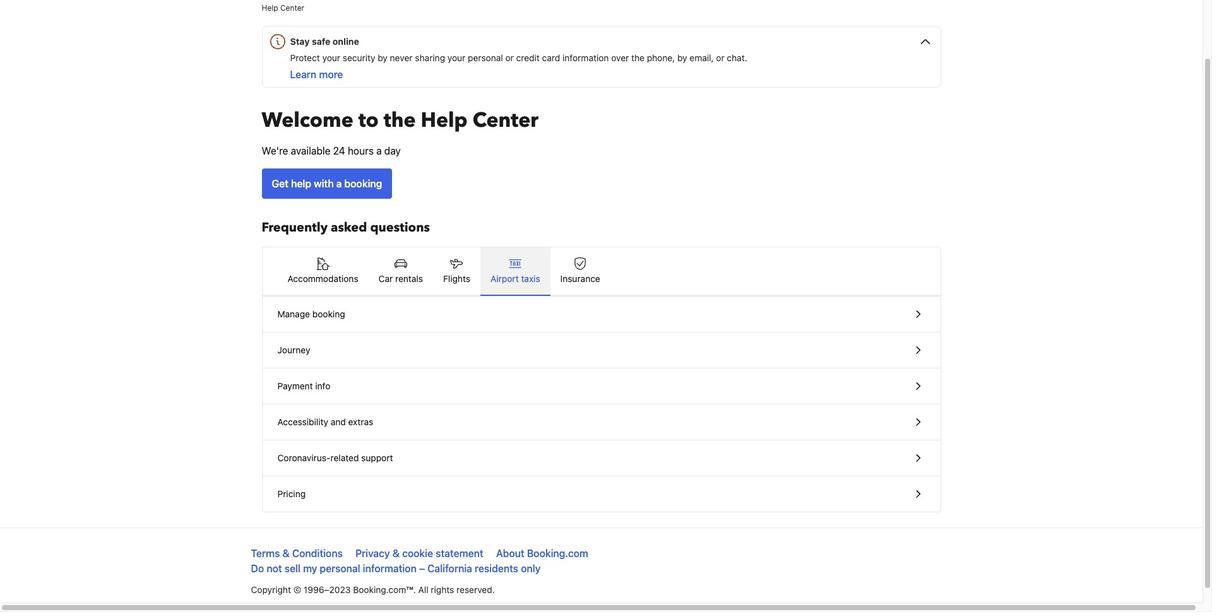 Task type: describe. For each thing, give the bounding box(es) containing it.
frequently
[[262, 219, 328, 236]]

phone,
[[647, 52, 675, 63]]

related
[[331, 453, 359, 464]]

24
[[333, 145, 345, 157]]

copyright
[[251, 585, 291, 595]]

0 vertical spatial center
[[280, 3, 304, 13]]

coronavirus-related support button
[[262, 441, 941, 477]]

coronavirus-related support
[[278, 453, 393, 464]]

copyright © 1996–2023 booking.com™. all rights reserved.
[[251, 585, 495, 595]]

car
[[379, 273, 393, 284]]

accommodations
[[288, 273, 358, 284]]

support
[[361, 453, 393, 464]]

privacy & cookie statement
[[356, 548, 483, 559]]

day
[[384, 145, 401, 157]]

payment info button
[[262, 369, 941, 405]]

coronavirus-
[[278, 453, 331, 464]]

pricing button
[[262, 477, 941, 512]]

flights
[[443, 273, 470, 284]]

learn more link
[[290, 69, 343, 80]]

sell
[[285, 563, 301, 575]]

information inside about booking.com do not sell my personal information – california residents only
[[363, 563, 417, 575]]

welcome
[[262, 107, 353, 135]]

manage booking button
[[262, 297, 941, 333]]

card
[[542, 52, 560, 63]]

booking.com
[[527, 548, 588, 559]]

terms & conditions
[[251, 548, 343, 559]]

info
[[315, 381, 331, 392]]

the inside protect your security by never sharing your personal or credit card information over the phone, by email, or chat. learn more
[[632, 52, 645, 63]]

car rentals
[[379, 273, 423, 284]]

stay
[[290, 36, 310, 47]]

journey
[[278, 345, 310, 356]]

privacy
[[356, 548, 390, 559]]

airport
[[491, 273, 519, 284]]

0 vertical spatial a
[[376, 145, 382, 157]]

2 by from the left
[[678, 52, 687, 63]]

airport taxis button
[[481, 248, 550, 296]]

booking.com™.
[[353, 585, 416, 595]]

we're
[[262, 145, 288, 157]]

welcome to the help center
[[262, 107, 539, 135]]

to
[[358, 107, 379, 135]]

1 vertical spatial the
[[384, 107, 416, 135]]

we're available 24 hours a day
[[262, 145, 401, 157]]

accessibility and extras button
[[262, 405, 941, 441]]

& for privacy
[[393, 548, 400, 559]]

terms
[[251, 548, 280, 559]]

insurance
[[561, 273, 600, 284]]

questions
[[370, 219, 430, 236]]

rentals
[[395, 273, 423, 284]]

frequently asked questions
[[262, 219, 430, 236]]

not
[[267, 563, 282, 575]]

1996–2023
[[304, 585, 351, 595]]

learn
[[290, 69, 317, 80]]

available
[[291, 145, 331, 157]]

manage
[[278, 309, 310, 320]]

accessibility and extras
[[278, 417, 373, 428]]

do not sell my personal information – california residents only link
[[251, 563, 541, 575]]

manage booking
[[278, 309, 345, 320]]

payment info
[[278, 381, 331, 392]]

do
[[251, 563, 264, 575]]

booking inside get help with a booking button
[[344, 178, 382, 189]]

a inside button
[[336, 178, 342, 189]]

get
[[272, 178, 289, 189]]

reserved.
[[457, 585, 495, 595]]

get help with a booking button
[[262, 169, 392, 199]]

about booking.com do not sell my personal information – california residents only
[[251, 548, 588, 575]]

1 horizontal spatial center
[[473, 107, 539, 135]]

safe
[[312, 36, 331, 47]]

residents
[[475, 563, 518, 575]]

protect your security by never sharing your personal or credit card information over the phone, by email, or chat. learn more
[[290, 52, 747, 80]]

help center
[[262, 3, 304, 13]]



Task type: locate. For each thing, give the bounding box(es) containing it.
my
[[303, 563, 317, 575]]

by left email,
[[678, 52, 687, 63]]

cookie
[[402, 548, 433, 559]]

1 or from the left
[[506, 52, 514, 63]]

insurance button
[[550, 248, 611, 296]]

0 horizontal spatial the
[[384, 107, 416, 135]]

pricing
[[278, 489, 306, 500]]

1 vertical spatial information
[[363, 563, 417, 575]]

©
[[293, 585, 301, 595]]

the right over
[[632, 52, 645, 63]]

all
[[418, 585, 429, 595]]

about
[[496, 548, 525, 559]]

&
[[283, 548, 290, 559], [393, 548, 400, 559]]

the up day
[[384, 107, 416, 135]]

protect
[[290, 52, 320, 63]]

2 & from the left
[[393, 548, 400, 559]]

about booking.com link
[[496, 548, 588, 559]]

1 horizontal spatial or
[[716, 52, 725, 63]]

more
[[319, 69, 343, 80]]

personal up 1996–2023
[[320, 563, 360, 575]]

booking down hours
[[344, 178, 382, 189]]

tab list containing accommodations
[[262, 248, 941, 297]]

help
[[262, 3, 278, 13], [421, 107, 468, 135]]

journey button
[[262, 333, 941, 369]]

your up more
[[322, 52, 340, 63]]

only
[[521, 563, 541, 575]]

personal left credit at the left of page
[[468, 52, 503, 63]]

sharing
[[415, 52, 445, 63]]

0 vertical spatial personal
[[468, 52, 503, 63]]

1 horizontal spatial a
[[376, 145, 382, 157]]

1 by from the left
[[378, 52, 388, 63]]

travel alert element
[[262, 26, 941, 88]]

extras
[[348, 417, 373, 428]]

car rentals button
[[369, 248, 433, 296]]

1 horizontal spatial information
[[563, 52, 609, 63]]

asked
[[331, 219, 367, 236]]

online
[[333, 36, 359, 47]]

credit
[[516, 52, 540, 63]]

payment
[[278, 381, 313, 392]]

0 horizontal spatial a
[[336, 178, 342, 189]]

rights
[[431, 585, 454, 595]]

a left day
[[376, 145, 382, 157]]

0 horizontal spatial information
[[363, 563, 417, 575]]

email,
[[690, 52, 714, 63]]

taxis
[[521, 273, 540, 284]]

0 vertical spatial the
[[632, 52, 645, 63]]

& up the 'do not sell my personal information – california residents only' link
[[393, 548, 400, 559]]

chat.
[[727, 52, 747, 63]]

personal inside protect your security by never sharing your personal or credit card information over the phone, by email, or chat. learn more
[[468, 52, 503, 63]]

airport taxis
[[491, 273, 540, 284]]

information up booking.com™.
[[363, 563, 417, 575]]

conditions
[[292, 548, 343, 559]]

& up sell
[[283, 548, 290, 559]]

0 horizontal spatial help
[[262, 3, 278, 13]]

or left chat.
[[716, 52, 725, 63]]

get help with a booking
[[272, 178, 382, 189]]

security
[[343, 52, 375, 63]]

or left credit at the left of page
[[506, 52, 514, 63]]

1 vertical spatial personal
[[320, 563, 360, 575]]

–
[[419, 563, 425, 575]]

1 & from the left
[[283, 548, 290, 559]]

information down stay safe online button
[[563, 52, 609, 63]]

center
[[280, 3, 304, 13], [473, 107, 539, 135]]

1 vertical spatial booking
[[312, 309, 345, 320]]

terms & conditions link
[[251, 548, 343, 559]]

1 horizontal spatial personal
[[468, 52, 503, 63]]

privacy & cookie statement link
[[356, 548, 483, 559]]

flights button
[[433, 248, 481, 296]]

accessibility
[[278, 417, 328, 428]]

stay safe online
[[290, 36, 359, 47]]

center up stay
[[280, 3, 304, 13]]

0 horizontal spatial center
[[280, 3, 304, 13]]

by
[[378, 52, 388, 63], [678, 52, 687, 63]]

0 horizontal spatial personal
[[320, 563, 360, 575]]

accommodations button
[[278, 248, 369, 296]]

a
[[376, 145, 382, 157], [336, 178, 342, 189]]

1 vertical spatial a
[[336, 178, 342, 189]]

1 horizontal spatial your
[[448, 52, 466, 63]]

0 vertical spatial booking
[[344, 178, 382, 189]]

a right 'with'
[[336, 178, 342, 189]]

booking
[[344, 178, 382, 189], [312, 309, 345, 320]]

help
[[291, 178, 311, 189]]

0 horizontal spatial your
[[322, 52, 340, 63]]

0 horizontal spatial &
[[283, 548, 290, 559]]

0 horizontal spatial by
[[378, 52, 388, 63]]

booking right manage
[[312, 309, 345, 320]]

or
[[506, 52, 514, 63], [716, 52, 725, 63]]

1 your from the left
[[322, 52, 340, 63]]

2 your from the left
[[448, 52, 466, 63]]

1 vertical spatial center
[[473, 107, 539, 135]]

& for terms
[[283, 548, 290, 559]]

never
[[390, 52, 413, 63]]

over
[[611, 52, 629, 63]]

1 vertical spatial help
[[421, 107, 468, 135]]

your
[[322, 52, 340, 63], [448, 52, 466, 63]]

information
[[563, 52, 609, 63], [363, 563, 417, 575]]

the
[[632, 52, 645, 63], [384, 107, 416, 135]]

personal
[[468, 52, 503, 63], [320, 563, 360, 575]]

statement
[[436, 548, 483, 559]]

center down protect your security by never sharing your personal or credit card information over the phone, by email, or chat. learn more
[[473, 107, 539, 135]]

0 vertical spatial information
[[563, 52, 609, 63]]

stay safe online button
[[267, 27, 941, 52]]

hours
[[348, 145, 374, 157]]

0 vertical spatial help
[[262, 3, 278, 13]]

2 or from the left
[[716, 52, 725, 63]]

1 horizontal spatial help
[[421, 107, 468, 135]]

with
[[314, 178, 334, 189]]

1 horizontal spatial by
[[678, 52, 687, 63]]

personal inside about booking.com do not sell my personal information – california residents only
[[320, 563, 360, 575]]

your right the "sharing" on the top of page
[[448, 52, 466, 63]]

by left never at the left
[[378, 52, 388, 63]]

0 horizontal spatial or
[[506, 52, 514, 63]]

california
[[428, 563, 472, 575]]

tab list
[[262, 248, 941, 297]]

1 horizontal spatial the
[[632, 52, 645, 63]]

1 horizontal spatial &
[[393, 548, 400, 559]]

information inside protect your security by never sharing your personal or credit card information over the phone, by email, or chat. learn more
[[563, 52, 609, 63]]

and
[[331, 417, 346, 428]]

booking inside manage booking button
[[312, 309, 345, 320]]



Task type: vqa. For each thing, say whether or not it's contained in the screenshot.
requests to the middle
no



